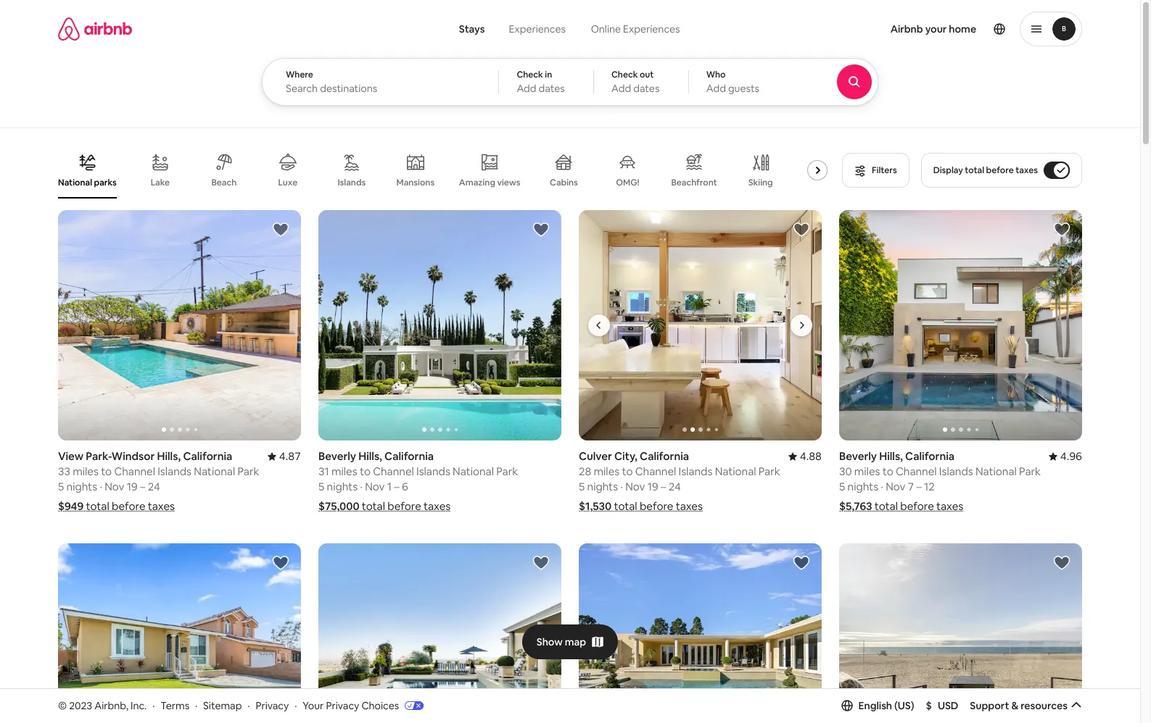 Task type: describe. For each thing, give the bounding box(es) containing it.
1 privacy from the left
[[256, 700, 289, 713]]

4.96
[[1060, 450, 1082, 464]]

add to wishlist: culver city, california image
[[793, 221, 810, 239]]

national parks
[[58, 177, 117, 188]]

$5,763
[[839, 500, 872, 514]]

&
[[1012, 700, 1019, 713]]

culver
[[579, 450, 612, 464]]

national for beverly hills, california 30 miles to channel islands national park 5 nights · nov 7 – 12 $5,763 total before taxes
[[976, 465, 1017, 479]]

none search field containing stays
[[262, 0, 918, 106]]

english
[[859, 700, 892, 713]]

islands for beverly hills, california 30 miles to channel islands national park 5 nights · nov 7 – 12 $5,763 total before taxes
[[939, 465, 973, 479]]

total for culver city, california 28 miles to channel islands national park 5 nights · nov 19 – 24 $1,530 total before taxes
[[614, 500, 637, 514]]

to inside the view park-windsor hills, california 33 miles to channel islands national park 5 nights · nov 19 – 24 $949 total before taxes
[[101, 465, 112, 479]]

support & resources button
[[970, 700, 1082, 713]]

$ usd
[[926, 700, 959, 713]]

hills, for beverly hills, california 30 miles to channel islands national park 5 nights · nov 7 – 12 $5,763 total before taxes
[[879, 450, 903, 464]]

check out add dates
[[612, 69, 660, 95]]

english (us) button
[[841, 700, 914, 713]]

filters button
[[842, 153, 909, 188]]

online experiences link
[[578, 15, 693, 44]]

6
[[402, 480, 408, 494]]

5 for 31
[[318, 480, 324, 494]]

profile element
[[715, 0, 1082, 58]]

privacy link
[[256, 700, 289, 713]]

park for 30
[[1019, 465, 1041, 479]]

support & resources
[[970, 700, 1068, 713]]

7
[[908, 480, 914, 494]]

show
[[537, 636, 563, 649]]

to for 31
[[360, 465, 371, 479]]

· inside culver city, california 28 miles to channel islands national park 5 nights · nov 19 – 24 $1,530 total before taxes
[[621, 480, 623, 494]]

terms · sitemap · privacy
[[161, 700, 289, 713]]

$1,530
[[579, 500, 612, 514]]

domes
[[810, 177, 839, 189]]

4.88 out of 5 average rating image
[[788, 450, 822, 464]]

· right inc.
[[152, 700, 155, 713]]

national inside the view park-windsor hills, california 33 miles to channel islands national park 5 nights · nov 19 – 24 $949 total before taxes
[[194, 465, 235, 479]]

nights for 28
[[587, 480, 618, 494]]

stays
[[459, 22, 485, 36]]

group containing national parks
[[58, 142, 845, 199]]

display total before taxes
[[933, 165, 1038, 176]]

19 inside the view park-windsor hills, california 33 miles to channel islands national park 5 nights · nov 19 – 24 $949 total before taxes
[[127, 480, 138, 494]]

display
[[933, 165, 963, 176]]

support
[[970, 700, 1009, 713]]

2023
[[69, 700, 92, 713]]

19 inside culver city, california 28 miles to channel islands national park 5 nights · nov 19 – 24 $1,530 total before taxes
[[648, 480, 658, 494]]

beverly hills, california 30 miles to channel islands national park 5 nights · nov 7 – 12 $5,763 total before taxes
[[839, 450, 1041, 514]]

choices
[[362, 700, 399, 713]]

taxes for beverly hills, california 30 miles to channel islands national park 5 nights · nov 7 – 12 $5,763 total before taxes
[[937, 500, 964, 514]]

luxe
[[278, 177, 298, 189]]

© 2023 airbnb, inc. ·
[[58, 700, 155, 713]]

california for culver city, california 28 miles to channel islands national park 5 nights · nov 19 – 24 $1,530 total before taxes
[[640, 450, 689, 464]]

beverly for 30
[[839, 450, 877, 464]]

– for 30
[[916, 480, 922, 494]]

add for check out add dates
[[612, 82, 631, 95]]

– for 31
[[394, 480, 400, 494]]

1 horizontal spatial add to wishlist: beverly hills, california image
[[1053, 221, 1071, 239]]

online
[[591, 22, 621, 36]]

sitemap
[[203, 700, 242, 713]]

4.88
[[800, 450, 822, 464]]

2 experiences from the left
[[623, 22, 680, 36]]

who add guests
[[706, 69, 760, 95]]

miles for 28
[[594, 465, 620, 479]]

before for culver city, california 28 miles to channel islands national park 5 nights · nov 19 – 24 $1,530 total before taxes
[[640, 500, 673, 514]]

views
[[497, 177, 520, 188]]

before for beverly hills, california 31 miles to channel islands national park 5 nights · nov 1 – 6 $75,000 total before taxes
[[388, 500, 421, 514]]

· inside the view park-windsor hills, california 33 miles to channel islands national park 5 nights · nov 19 – 24 $949 total before taxes
[[100, 480, 102, 494]]

channel for 28
[[635, 465, 676, 479]]

city,
[[614, 450, 638, 464]]

omg!
[[616, 177, 640, 189]]

12
[[924, 480, 935, 494]]

filters
[[872, 165, 897, 176]]

guests
[[728, 82, 760, 95]]

what can we help you find? tab list
[[447, 15, 578, 44]]

beverly for 31
[[318, 450, 356, 464]]

add to wishlist: hawthorne, california image
[[272, 555, 289, 573]]

park for 28
[[759, 465, 780, 479]]

parks
[[94, 177, 117, 188]]

sitemap link
[[203, 700, 242, 713]]

4.87 out of 5 average rating image
[[268, 450, 301, 464]]

stays tab panel
[[262, 58, 918, 106]]

5 for 28
[[579, 480, 585, 494]]

to for 30
[[883, 465, 894, 479]]

©
[[58, 700, 67, 713]]

terms
[[161, 700, 189, 713]]

to for 28
[[622, 465, 633, 479]]

amazing views
[[459, 177, 520, 188]]

miles for 30
[[854, 465, 880, 479]]

$75,000
[[318, 500, 360, 514]]

park inside the view park-windsor hills, california 33 miles to channel islands national park 5 nights · nov 19 – 24 $949 total before taxes
[[238, 465, 259, 479]]

display total before taxes button
[[921, 153, 1082, 188]]

islands for beverly hills, california 31 miles to channel islands national park 5 nights · nov 1 – 6 $75,000 total before taxes
[[416, 465, 450, 479]]

4.87
[[279, 450, 301, 464]]

out
[[640, 69, 654, 81]]

your privacy choices
[[303, 700, 399, 713]]

your
[[303, 700, 324, 713]]

view park-windsor hills, california 33 miles to channel islands national park 5 nights · nov 19 – 24 $949 total before taxes
[[58, 450, 259, 514]]

cabins
[[550, 177, 578, 189]]

nights for 30
[[848, 480, 879, 494]]

33
[[58, 465, 70, 479]]

show map button
[[522, 625, 618, 660]]

terms link
[[161, 700, 189, 713]]

31
[[318, 465, 329, 479]]

skiing
[[748, 177, 773, 189]]

map
[[565, 636, 586, 649]]

beachfront
[[671, 177, 717, 189]]

taxes inside button
[[1016, 165, 1038, 176]]

2 add to wishlist: beverly hills, california image from the top
[[532, 555, 550, 573]]

beach
[[211, 177, 237, 189]]

· left your
[[295, 700, 297, 713]]

where
[[286, 69, 313, 81]]



Task type: vqa. For each thing, say whether or not it's contained in the screenshot.
Display total before taxes button
yes



Task type: locate. For each thing, give the bounding box(es) containing it.
miles down park- in the left of the page
[[73, 465, 99, 479]]

5 down 31 in the bottom left of the page
[[318, 480, 324, 494]]

before inside the beverly hills, california 31 miles to channel islands national park 5 nights · nov 1 – 6 $75,000 total before taxes
[[388, 500, 421, 514]]

channel down windsor
[[114, 465, 155, 479]]

before inside the view park-windsor hills, california 33 miles to channel islands national park 5 nights · nov 19 – 24 $949 total before taxes
[[112, 500, 145, 514]]

nov inside beverly hills, california 30 miles to channel islands national park 5 nights · nov 7 – 12 $5,763 total before taxes
[[886, 480, 906, 494]]

· down park- in the left of the page
[[100, 480, 102, 494]]

1 nights from the left
[[66, 480, 97, 494]]

beverly
[[318, 450, 356, 464], [839, 450, 877, 464]]

2 beverly from the left
[[839, 450, 877, 464]]

taxes for culver city, california 28 miles to channel islands national park 5 nights · nov 19 – 24 $1,530 total before taxes
[[676, 500, 703, 514]]

1 horizontal spatial 19
[[648, 480, 658, 494]]

before inside button
[[986, 165, 1014, 176]]

2 horizontal spatial hills,
[[879, 450, 903, 464]]

nights up $949
[[66, 480, 97, 494]]

national inside culver city, california 28 miles to channel islands national park 5 nights · nov 19 – 24 $1,530 total before taxes
[[715, 465, 756, 479]]

nights
[[66, 480, 97, 494], [327, 480, 358, 494], [587, 480, 618, 494], [848, 480, 879, 494]]

windsor
[[112, 450, 155, 464]]

california for beverly hills, california 30 miles to channel islands national park 5 nights · nov 7 – 12 $5,763 total before taxes
[[905, 450, 955, 464]]

5 for 30
[[839, 480, 845, 494]]

national for beverly hills, california 31 miles to channel islands national park 5 nights · nov 1 – 6 $75,000 total before taxes
[[453, 465, 494, 479]]

–
[[140, 480, 145, 494], [394, 480, 400, 494], [661, 480, 666, 494], [916, 480, 922, 494]]

1 vertical spatial add to wishlist: beverly hills, california image
[[532, 555, 550, 573]]

2 nov from the left
[[365, 480, 385, 494]]

30
[[839, 465, 852, 479]]

miles for 31
[[331, 465, 357, 479]]

total right $949
[[86, 500, 109, 514]]

nov down city,
[[625, 480, 645, 494]]

taxes for beverly hills, california 31 miles to channel islands national park 5 nights · nov 1 – 6 $75,000 total before taxes
[[424, 500, 451, 514]]

dates down in
[[539, 82, 565, 95]]

3 nights from the left
[[587, 480, 618, 494]]

total right $1,530
[[614, 500, 637, 514]]

2 dates from the left
[[633, 82, 660, 95]]

1 miles from the left
[[73, 465, 99, 479]]

california inside beverly hills, california 30 miles to channel islands national park 5 nights · nov 7 – 12 $5,763 total before taxes
[[905, 450, 955, 464]]

park inside the beverly hills, california 31 miles to channel islands national park 5 nights · nov 1 – 6 $75,000 total before taxes
[[496, 465, 518, 479]]

before right the display
[[986, 165, 1014, 176]]

before down windsor
[[112, 500, 145, 514]]

24 inside the view park-windsor hills, california 33 miles to channel islands national park 5 nights · nov 19 – 24 $949 total before taxes
[[148, 480, 160, 494]]

check inside check in add dates
[[517, 69, 543, 81]]

1 hills, from the left
[[157, 450, 181, 464]]

3 nov from the left
[[625, 480, 645, 494]]

1 horizontal spatial check
[[612, 69, 638, 81]]

hills, inside beverly hills, california 30 miles to channel islands national park 5 nights · nov 7 – 12 $5,763 total before taxes
[[879, 450, 903, 464]]

0 horizontal spatial add
[[517, 82, 537, 95]]

1 vertical spatial add to wishlist: beverly hills, california image
[[793, 555, 810, 573]]

before down the 7
[[900, 500, 934, 514]]

airbnb your home link
[[882, 14, 985, 44]]

islands inside the view park-windsor hills, california 33 miles to channel islands national park 5 nights · nov 19 – 24 $949 total before taxes
[[158, 465, 192, 479]]

1 to from the left
[[101, 465, 112, 479]]

(us)
[[895, 700, 914, 713]]

national inside the beverly hills, california 31 miles to channel islands national park 5 nights · nov 1 – 6 $75,000 total before taxes
[[453, 465, 494, 479]]

miles right 30
[[854, 465, 880, 479]]

amazing
[[459, 177, 495, 188]]

to down city,
[[622, 465, 633, 479]]

experiences button
[[497, 15, 578, 44]]

experiences up in
[[509, 22, 566, 36]]

3 channel from the left
[[635, 465, 676, 479]]

19
[[127, 480, 138, 494], [648, 480, 658, 494]]

add to wishlist: beverly hills, california image
[[532, 221, 550, 239], [532, 555, 550, 573]]

home
[[949, 22, 976, 36]]

1 horizontal spatial experiences
[[623, 22, 680, 36]]

channel inside culver city, california 28 miles to channel islands national park 5 nights · nov 19 – 24 $1,530 total before taxes
[[635, 465, 676, 479]]

hills, for beverly hills, california 31 miles to channel islands national park 5 nights · nov 1 – 6 $75,000 total before taxes
[[358, 450, 382, 464]]

nights inside the view park-windsor hills, california 33 miles to channel islands national park 5 nights · nov 19 – 24 $949 total before taxes
[[66, 480, 97, 494]]

1 california from the left
[[183, 450, 232, 464]]

– for 28
[[661, 480, 666, 494]]

4 nights from the left
[[848, 480, 879, 494]]

total for beverly hills, california 30 miles to channel islands national park 5 nights · nov 7 – 12 $5,763 total before taxes
[[875, 500, 898, 514]]

dates inside check out add dates
[[633, 82, 660, 95]]

0 horizontal spatial experiences
[[509, 22, 566, 36]]

channel inside the view park-windsor hills, california 33 miles to channel islands national park 5 nights · nov 19 – 24 $949 total before taxes
[[114, 465, 155, 479]]

online experiences
[[591, 22, 680, 36]]

3 california from the left
[[640, 450, 689, 464]]

0 horizontal spatial hills,
[[157, 450, 181, 464]]

nov
[[105, 480, 124, 494], [365, 480, 385, 494], [625, 480, 645, 494], [886, 480, 906, 494]]

– inside the view park-windsor hills, california 33 miles to channel islands national park 5 nights · nov 19 – 24 $949 total before taxes
[[140, 480, 145, 494]]

Where field
[[286, 82, 475, 95]]

3 park from the left
[[759, 465, 780, 479]]

before
[[986, 165, 1014, 176], [112, 500, 145, 514], [388, 500, 421, 514], [640, 500, 673, 514], [900, 500, 934, 514]]

1 add from the left
[[517, 82, 537, 95]]

in
[[545, 69, 552, 81]]

3 to from the left
[[622, 465, 633, 479]]

3 5 from the left
[[579, 480, 585, 494]]

check in add dates
[[517, 69, 565, 95]]

3 miles from the left
[[594, 465, 620, 479]]

park inside beverly hills, california 30 miles to channel islands national park 5 nights · nov 7 – 12 $5,763 total before taxes
[[1019, 465, 1041, 479]]

miles down culver
[[594, 465, 620, 479]]

before inside culver city, california 28 miles to channel islands national park 5 nights · nov 19 – 24 $1,530 total before taxes
[[640, 500, 673, 514]]

add to wishlist: hermosa beach, california image
[[1053, 555, 1071, 573]]

5
[[58, 480, 64, 494], [318, 480, 324, 494], [579, 480, 585, 494], [839, 480, 845, 494]]

2 19 from the left
[[648, 480, 658, 494]]

check left out on the right of the page
[[612, 69, 638, 81]]

nov left 1 at the left of the page
[[365, 480, 385, 494]]

4.96 out of 5 average rating image
[[1049, 450, 1082, 464]]

add inside check in add dates
[[517, 82, 537, 95]]

before down 6
[[388, 500, 421, 514]]

park
[[238, 465, 259, 479], [496, 465, 518, 479], [759, 465, 780, 479], [1019, 465, 1041, 479]]

2 5 from the left
[[318, 480, 324, 494]]

4 to from the left
[[883, 465, 894, 479]]

3 hills, from the left
[[879, 450, 903, 464]]

1
[[387, 480, 392, 494]]

park for 31
[[496, 465, 518, 479]]

total
[[965, 165, 984, 176], [86, 500, 109, 514], [362, 500, 385, 514], [614, 500, 637, 514], [875, 500, 898, 514]]

1 19 from the left
[[127, 480, 138, 494]]

4 nov from the left
[[886, 480, 906, 494]]

add down the who
[[706, 82, 726, 95]]

lake
[[151, 177, 170, 189]]

check for check in add dates
[[517, 69, 543, 81]]

0 horizontal spatial 24
[[148, 480, 160, 494]]

nov for 31
[[365, 480, 385, 494]]

hills, inside the beverly hills, california 31 miles to channel islands national park 5 nights · nov 1 – 6 $75,000 total before taxes
[[358, 450, 382, 464]]

islands
[[338, 177, 366, 189], [158, 465, 192, 479], [416, 465, 450, 479], [679, 465, 713, 479], [939, 465, 973, 479]]

california for beverly hills, california 31 miles to channel islands national park 5 nights · nov 1 – 6 $75,000 total before taxes
[[385, 450, 434, 464]]

4 miles from the left
[[854, 465, 880, 479]]

nights up $5,763
[[848, 480, 879, 494]]

·
[[100, 480, 102, 494], [360, 480, 363, 494], [621, 480, 623, 494], [881, 480, 884, 494], [152, 700, 155, 713], [195, 700, 197, 713], [248, 700, 250, 713], [295, 700, 297, 713]]

· down city,
[[621, 480, 623, 494]]

check for check out add dates
[[612, 69, 638, 81]]

english (us)
[[859, 700, 914, 713]]

add inside who add guests
[[706, 82, 726, 95]]

to inside the beverly hills, california 31 miles to channel islands national park 5 nights · nov 1 – 6 $75,000 total before taxes
[[360, 465, 371, 479]]

your
[[925, 22, 947, 36]]

2 channel from the left
[[373, 465, 414, 479]]

before right $1,530
[[640, 500, 673, 514]]

experiences right "online"
[[623, 22, 680, 36]]

total right $75,000
[[362, 500, 385, 514]]

2 privacy from the left
[[326, 700, 359, 713]]

nov inside the beverly hills, california 31 miles to channel islands national park 5 nights · nov 1 – 6 $75,000 total before taxes
[[365, 480, 385, 494]]

1 horizontal spatial beverly
[[839, 450, 877, 464]]

· right terms link
[[195, 700, 197, 713]]

2 check from the left
[[612, 69, 638, 81]]

5 inside beverly hills, california 30 miles to channel islands national park 5 nights · nov 7 – 12 $5,763 total before taxes
[[839, 480, 845, 494]]

channel inside the beverly hills, california 31 miles to channel islands national park 5 nights · nov 1 – 6 $75,000 total before taxes
[[373, 465, 414, 479]]

nov inside the view park-windsor hills, california 33 miles to channel islands national park 5 nights · nov 19 – 24 $949 total before taxes
[[105, 480, 124, 494]]

add inside check out add dates
[[612, 82, 631, 95]]

$949
[[58, 500, 84, 514]]

usd
[[938, 700, 959, 713]]

airbnb your home
[[891, 22, 976, 36]]

beverly hills, california 31 miles to channel islands national park 5 nights · nov 1 – 6 $75,000 total before taxes
[[318, 450, 518, 514]]

· inside beverly hills, california 30 miles to channel islands national park 5 nights · nov 7 – 12 $5,763 total before taxes
[[881, 480, 884, 494]]

nov left the 7
[[886, 480, 906, 494]]

5 down 33
[[58, 480, 64, 494]]

2 add from the left
[[612, 82, 631, 95]]

view
[[58, 450, 84, 464]]

total for beverly hills, california 31 miles to channel islands national park 5 nights · nov 1 – 6 $75,000 total before taxes
[[362, 500, 385, 514]]

5 inside the beverly hills, california 31 miles to channel islands national park 5 nights · nov 1 – 6 $75,000 total before taxes
[[318, 480, 324, 494]]

add to wishlist: view park-windsor hills, california image
[[272, 221, 289, 239]]

resources
[[1021, 700, 1068, 713]]

1 horizontal spatial privacy
[[326, 700, 359, 713]]

0 horizontal spatial add to wishlist: beverly hills, california image
[[793, 555, 810, 573]]

2 hills, from the left
[[358, 450, 382, 464]]

2 nights from the left
[[327, 480, 358, 494]]

to inside beverly hills, california 30 miles to channel islands national park 5 nights · nov 7 – 12 $5,763 total before taxes
[[883, 465, 894, 479]]

total right $5,763
[[875, 500, 898, 514]]

0 horizontal spatial check
[[517, 69, 543, 81]]

your privacy choices link
[[303, 700, 424, 714]]

24 inside culver city, california 28 miles to channel islands national park 5 nights · nov 19 – 24 $1,530 total before taxes
[[669, 480, 681, 494]]

nights for 31
[[327, 480, 358, 494]]

before for beverly hills, california 30 miles to channel islands national park 5 nights · nov 7 – 12 $5,763 total before taxes
[[900, 500, 934, 514]]

0 horizontal spatial 19
[[127, 480, 138, 494]]

to
[[101, 465, 112, 479], [360, 465, 371, 479], [622, 465, 633, 479], [883, 465, 894, 479]]

check left in
[[517, 69, 543, 81]]

to right 30
[[883, 465, 894, 479]]

taxes inside culver city, california 28 miles to channel islands national park 5 nights · nov 19 – 24 $1,530 total before taxes
[[676, 500, 703, 514]]

taxes inside the beverly hills, california 31 miles to channel islands national park 5 nights · nov 1 – 6 $75,000 total before taxes
[[424, 500, 451, 514]]

before inside beverly hills, california 30 miles to channel islands national park 5 nights · nov 7 – 12 $5,763 total before taxes
[[900, 500, 934, 514]]

california inside culver city, california 28 miles to channel islands national park 5 nights · nov 19 – 24 $1,530 total before taxes
[[640, 450, 689, 464]]

dates for check out add dates
[[633, 82, 660, 95]]

channel for 31
[[373, 465, 414, 479]]

4 – from the left
[[916, 480, 922, 494]]

show map
[[537, 636, 586, 649]]

4 channel from the left
[[896, 465, 937, 479]]

None search field
[[262, 0, 918, 106]]

– inside culver city, california 28 miles to channel islands national park 5 nights · nov 19 – 24 $1,530 total before taxes
[[661, 480, 666, 494]]

inc.
[[131, 700, 147, 713]]

1 horizontal spatial hills,
[[358, 450, 382, 464]]

miles inside beverly hills, california 30 miles to channel islands national park 5 nights · nov 7 – 12 $5,763 total before taxes
[[854, 465, 880, 479]]

1 channel from the left
[[114, 465, 155, 479]]

privacy right your
[[326, 700, 359, 713]]

to inside culver city, california 28 miles to channel islands national park 5 nights · nov 19 – 24 $1,530 total before taxes
[[622, 465, 633, 479]]

nights inside beverly hills, california 30 miles to channel islands national park 5 nights · nov 7 – 12 $5,763 total before taxes
[[848, 480, 879, 494]]

1 horizontal spatial dates
[[633, 82, 660, 95]]

california inside the view park-windsor hills, california 33 miles to channel islands national park 5 nights · nov 19 – 24 $949 total before taxes
[[183, 450, 232, 464]]

beverly inside the beverly hills, california 31 miles to channel islands national park 5 nights · nov 1 – 6 $75,000 total before taxes
[[318, 450, 356, 464]]

islands for culver city, california 28 miles to channel islands national park 5 nights · nov 19 – 24 $1,530 total before taxes
[[679, 465, 713, 479]]

taxes
[[1016, 165, 1038, 176], [148, 500, 175, 514], [424, 500, 451, 514], [676, 500, 703, 514], [937, 500, 964, 514]]

airbnb,
[[94, 700, 128, 713]]

1 24 from the left
[[148, 480, 160, 494]]

3 – from the left
[[661, 480, 666, 494]]

4 california from the left
[[905, 450, 955, 464]]

1 nov from the left
[[105, 480, 124, 494]]

nov down park- in the left of the page
[[105, 480, 124, 494]]

1 add to wishlist: beverly hills, california image from the top
[[532, 221, 550, 239]]

dates down out on the right of the page
[[633, 82, 660, 95]]

channel down city,
[[635, 465, 676, 479]]

privacy
[[256, 700, 289, 713], [326, 700, 359, 713]]

beverly inside beverly hills, california 30 miles to channel islands national park 5 nights · nov 7 – 12 $5,763 total before taxes
[[839, 450, 877, 464]]

islands inside culver city, california 28 miles to channel islands national park 5 nights · nov 19 – 24 $1,530 total before taxes
[[679, 465, 713, 479]]

to right 31 in the bottom left of the page
[[360, 465, 371, 479]]

airbnb
[[891, 22, 923, 36]]

2 horizontal spatial add
[[706, 82, 726, 95]]

culver city, california 28 miles to channel islands national park 5 nights · nov 19 – 24 $1,530 total before taxes
[[579, 450, 780, 514]]

add for check in add dates
[[517, 82, 537, 95]]

miles right 31 in the bottom left of the page
[[331, 465, 357, 479]]

california inside the beverly hills, california 31 miles to channel islands national park 5 nights · nov 1 – 6 $75,000 total before taxes
[[385, 450, 434, 464]]

2 to from the left
[[360, 465, 371, 479]]

total inside the view park-windsor hills, california 33 miles to channel islands national park 5 nights · nov 19 – 24 $949 total before taxes
[[86, 500, 109, 514]]

dates inside check in add dates
[[539, 82, 565, 95]]

hills, inside the view park-windsor hills, california 33 miles to channel islands national park 5 nights · nov 19 – 24 $949 total before taxes
[[157, 450, 181, 464]]

1 beverly from the left
[[318, 450, 356, 464]]

hills,
[[157, 450, 181, 464], [358, 450, 382, 464], [879, 450, 903, 464]]

miles inside the view park-windsor hills, california 33 miles to channel islands national park 5 nights · nov 19 – 24 $949 total before taxes
[[73, 465, 99, 479]]

1 horizontal spatial 24
[[669, 480, 681, 494]]

2 – from the left
[[394, 480, 400, 494]]

2 24 from the left
[[669, 480, 681, 494]]

group
[[58, 142, 845, 199], [58, 210, 301, 441], [318, 210, 561, 441], [579, 210, 822, 441], [839, 210, 1082, 441], [58, 544, 301, 724], [318, 544, 561, 724], [579, 544, 822, 724], [839, 544, 1082, 724]]

· left 1 at the left of the page
[[360, 480, 363, 494]]

islands inside beverly hills, california 30 miles to channel islands national park 5 nights · nov 7 – 12 $5,763 total before taxes
[[939, 465, 973, 479]]

privacy inside your privacy choices link
[[326, 700, 359, 713]]

1 5 from the left
[[58, 480, 64, 494]]

2 california from the left
[[385, 450, 434, 464]]

· inside the beverly hills, california 31 miles to channel islands national park 5 nights · nov 1 – 6 $75,000 total before taxes
[[360, 480, 363, 494]]

28
[[579, 465, 591, 479]]

islands inside the beverly hills, california 31 miles to channel islands national park 5 nights · nov 1 – 6 $75,000 total before taxes
[[416, 465, 450, 479]]

taxes inside beverly hills, california 30 miles to channel islands national park 5 nights · nov 7 – 12 $5,763 total before taxes
[[937, 500, 964, 514]]

1 check from the left
[[517, 69, 543, 81]]

nov for 28
[[625, 480, 645, 494]]

channel for 30
[[896, 465, 937, 479]]

check
[[517, 69, 543, 81], [612, 69, 638, 81]]

nights inside culver city, california 28 miles to channel islands national park 5 nights · nov 19 – 24 $1,530 total before taxes
[[587, 480, 618, 494]]

beverly up 30
[[839, 450, 877, 464]]

who
[[706, 69, 726, 81]]

miles inside culver city, california 28 miles to channel islands national park 5 nights · nov 19 – 24 $1,530 total before taxes
[[594, 465, 620, 479]]

channel
[[114, 465, 155, 479], [373, 465, 414, 479], [635, 465, 676, 479], [896, 465, 937, 479]]

add
[[517, 82, 537, 95], [612, 82, 631, 95], [706, 82, 726, 95]]

add down "online experiences"
[[612, 82, 631, 95]]

1 park from the left
[[238, 465, 259, 479]]

to down park- in the left of the page
[[101, 465, 112, 479]]

total right the display
[[965, 165, 984, 176]]

0 vertical spatial add to wishlist: beverly hills, california image
[[532, 221, 550, 239]]

check inside check out add dates
[[612, 69, 638, 81]]

channel up the 7
[[896, 465, 937, 479]]

stays button
[[447, 15, 497, 44]]

mansions
[[396, 177, 435, 189]]

total inside the beverly hills, california 31 miles to channel islands national park 5 nights · nov 1 – 6 $75,000 total before taxes
[[362, 500, 385, 514]]

miles
[[73, 465, 99, 479], [331, 465, 357, 479], [594, 465, 620, 479], [854, 465, 880, 479]]

add to wishlist: beverly hills, california image
[[1053, 221, 1071, 239], [793, 555, 810, 573]]

national for culver city, california 28 miles to channel islands national park 5 nights · nov 19 – 24 $1,530 total before taxes
[[715, 465, 756, 479]]

nights up $1,530
[[587, 480, 618, 494]]

experiences inside button
[[509, 22, 566, 36]]

nov for 30
[[886, 480, 906, 494]]

1 experiences from the left
[[509, 22, 566, 36]]

5 down 28
[[579, 480, 585, 494]]

3 add from the left
[[706, 82, 726, 95]]

nov inside culver city, california 28 miles to channel islands national park 5 nights · nov 19 – 24 $1,530 total before taxes
[[625, 480, 645, 494]]

0 horizontal spatial dates
[[539, 82, 565, 95]]

park-
[[86, 450, 112, 464]]

taxes inside the view park-windsor hills, california 33 miles to channel islands national park 5 nights · nov 19 – 24 $949 total before taxes
[[148, 500, 175, 514]]

4 park from the left
[[1019, 465, 1041, 479]]

0 vertical spatial add to wishlist: beverly hills, california image
[[1053, 221, 1071, 239]]

· left privacy link
[[248, 700, 250, 713]]

5 inside culver city, california 28 miles to channel islands national park 5 nights · nov 19 – 24 $1,530 total before taxes
[[579, 480, 585, 494]]

add down experiences button
[[517, 82, 537, 95]]

total inside beverly hills, california 30 miles to channel islands national park 5 nights · nov 7 – 12 $5,763 total before taxes
[[875, 500, 898, 514]]

channel inside beverly hills, california 30 miles to channel islands national park 5 nights · nov 7 – 12 $5,763 total before taxes
[[896, 465, 937, 479]]

1 – from the left
[[140, 480, 145, 494]]

nights up $75,000
[[327, 480, 358, 494]]

total inside button
[[965, 165, 984, 176]]

experiences
[[509, 22, 566, 36], [623, 22, 680, 36]]

channel up 1 at the left of the page
[[373, 465, 414, 479]]

0 horizontal spatial privacy
[[256, 700, 289, 713]]

24
[[148, 480, 160, 494], [669, 480, 681, 494]]

1 horizontal spatial add
[[612, 82, 631, 95]]

1 dates from the left
[[539, 82, 565, 95]]

2 park from the left
[[496, 465, 518, 479]]

0 horizontal spatial beverly
[[318, 450, 356, 464]]

4 5 from the left
[[839, 480, 845, 494]]

nights inside the beverly hills, california 31 miles to channel islands national park 5 nights · nov 1 – 6 $75,000 total before taxes
[[327, 480, 358, 494]]

total inside culver city, california 28 miles to channel islands national park 5 nights · nov 19 – 24 $1,530 total before taxes
[[614, 500, 637, 514]]

dates for check in add dates
[[539, 82, 565, 95]]

5 inside the view park-windsor hills, california 33 miles to channel islands national park 5 nights · nov 19 – 24 $949 total before taxes
[[58, 480, 64, 494]]

miles inside the beverly hills, california 31 miles to channel islands national park 5 nights · nov 1 – 6 $75,000 total before taxes
[[331, 465, 357, 479]]

$
[[926, 700, 932, 713]]

national inside beverly hills, california 30 miles to channel islands national park 5 nights · nov 7 – 12 $5,763 total before taxes
[[976, 465, 1017, 479]]

2 miles from the left
[[331, 465, 357, 479]]

– inside the beverly hills, california 31 miles to channel islands national park 5 nights · nov 1 – 6 $75,000 total before taxes
[[394, 480, 400, 494]]

privacy left your
[[256, 700, 289, 713]]

park inside culver city, california 28 miles to channel islands national park 5 nights · nov 19 – 24 $1,530 total before taxes
[[759, 465, 780, 479]]

– inside beverly hills, california 30 miles to channel islands national park 5 nights · nov 7 – 12 $5,763 total before taxes
[[916, 480, 922, 494]]

· left the 7
[[881, 480, 884, 494]]

5 down 30
[[839, 480, 845, 494]]

beverly up 31 in the bottom left of the page
[[318, 450, 356, 464]]



